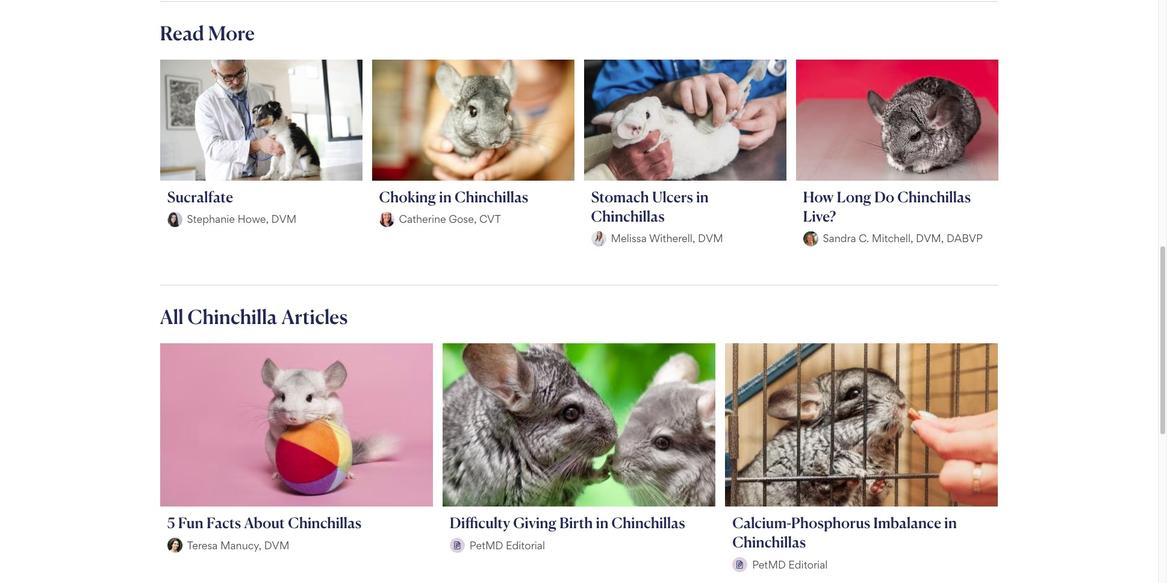 Task type: locate. For each thing, give the bounding box(es) containing it.
teresa manucy, dvm
[[187, 539, 290, 552]]

0 vertical spatial dvm
[[272, 213, 297, 226]]

how
[[804, 188, 834, 206]]

choking in chinchillas
[[379, 188, 529, 206]]

1 vertical spatial petmd editorial
[[753, 558, 828, 571]]

stephanie howe, dvm
[[187, 213, 297, 226]]

teresa
[[187, 539, 218, 552]]

petmd down calcium-
[[753, 558, 786, 571]]

calcium-phosphorus imbalance in chinchillas
[[733, 514, 958, 552]]

0 horizontal spatial by image
[[167, 538, 182, 553]]

melissa witherell, dvm
[[611, 232, 724, 245]]

ulcers
[[652, 188, 694, 206]]

editorial down phosphorus
[[789, 558, 828, 571]]

birth
[[560, 514, 593, 532]]

chinchillas inside 'stomach ulcers in chinchillas'
[[592, 207, 665, 225]]

cvt
[[480, 213, 501, 226]]

dvm
[[272, 213, 297, 226], [698, 232, 724, 245], [264, 539, 290, 552]]

chinchilla
[[188, 305, 278, 329]]

witherell,
[[650, 232, 696, 245]]

chinchillas
[[455, 188, 529, 206], [898, 188, 972, 206], [592, 207, 665, 225], [288, 514, 362, 532], [612, 514, 686, 532], [733, 534, 807, 552]]

by image for stomach ulcers in chinchillas
[[592, 231, 607, 246]]

by image left melissa
[[592, 231, 607, 246]]

how long do chinchillas live?
[[804, 188, 972, 225]]

by image down "difficulty"
[[450, 538, 465, 553]]

dvm for all chinchilla articles
[[264, 539, 290, 552]]

chinchillas inside how long do chinchillas live?
[[898, 188, 972, 206]]

all chinchilla articles
[[160, 305, 348, 329]]

1 vertical spatial dvm
[[698, 232, 724, 245]]

0 vertical spatial editorial
[[506, 539, 545, 552]]

0 vertical spatial petmd editorial
[[470, 539, 545, 552]]

difficulty
[[450, 514, 511, 532]]

by image down live?
[[804, 231, 819, 246]]

1 vertical spatial editorial
[[789, 558, 828, 571]]

petmd for calcium-
[[753, 558, 786, 571]]

by image for 5 fun facts about chinchillas
[[167, 538, 182, 553]]

petmd
[[470, 539, 504, 552], [753, 558, 786, 571]]

1 horizontal spatial editorial
[[789, 558, 828, 571]]

in inside calcium-phosphorus imbalance in chinchillas
[[945, 514, 958, 532]]

5 fun facts about chinchillas
[[167, 514, 362, 532]]

0 vertical spatial petmd
[[470, 539, 504, 552]]

stomach ulcers in chinchillas
[[592, 188, 709, 225]]

calcium-
[[733, 514, 792, 532]]

more
[[208, 21, 255, 45]]

by image for choking in chinchillas
[[379, 212, 394, 227]]

by image down choking
[[379, 212, 394, 227]]

sandra
[[824, 232, 857, 245]]

petmd editorial down calcium-
[[753, 558, 828, 571]]

0 horizontal spatial editorial
[[506, 539, 545, 552]]

by image down sucralfate at the left of page
[[167, 212, 182, 227]]

by image for calcium-phosphorus imbalance in chinchillas
[[733, 558, 748, 573]]

editorial
[[506, 539, 545, 552], [789, 558, 828, 571]]

fun
[[178, 514, 204, 532]]

editorial down giving
[[506, 539, 545, 552]]

by image for how long do chinchillas live?
[[804, 231, 819, 246]]

petmd down "difficulty"
[[470, 539, 504, 552]]

dvm right 'witherell,'
[[698, 232, 724, 245]]

in
[[439, 188, 452, 206], [697, 188, 709, 206], [596, 514, 609, 532], [945, 514, 958, 532]]

about
[[244, 514, 285, 532]]

dvm down the about
[[264, 539, 290, 552]]

facts
[[207, 514, 241, 532]]

in right imbalance
[[945, 514, 958, 532]]

manucy,
[[221, 539, 262, 552]]

by image down calcium-
[[733, 558, 748, 573]]

by image
[[167, 538, 182, 553], [450, 538, 465, 553], [733, 558, 748, 573]]

0 horizontal spatial petmd
[[470, 539, 504, 552]]

chinchillas inside calcium-phosphorus imbalance in chinchillas
[[733, 534, 807, 552]]

do
[[875, 188, 895, 206]]

sucralfate
[[167, 188, 233, 206]]

petmd editorial down "difficulty"
[[470, 539, 545, 552]]

0 horizontal spatial petmd editorial
[[470, 539, 545, 552]]

1 vertical spatial petmd
[[753, 558, 786, 571]]

by image
[[167, 212, 182, 227], [379, 212, 394, 227], [592, 231, 607, 246], [804, 231, 819, 246]]

1 horizontal spatial petmd
[[753, 558, 786, 571]]

dvm right howe,
[[272, 213, 297, 226]]

petmd editorial for calcium-
[[753, 558, 828, 571]]

melissa
[[611, 232, 647, 245]]

2 vertical spatial dvm
[[264, 539, 290, 552]]

dvm for read more
[[272, 213, 297, 226]]

by image for sucralfate
[[167, 212, 182, 227]]

by image down "5"
[[167, 538, 182, 553]]

petmd editorial
[[470, 539, 545, 552], [753, 558, 828, 571]]

howe,
[[238, 213, 269, 226]]

difficulty giving birth in chinchillas
[[450, 514, 686, 532]]

1 horizontal spatial petmd editorial
[[753, 558, 828, 571]]

in right ulcers
[[697, 188, 709, 206]]

2 horizontal spatial by image
[[733, 558, 748, 573]]

1 horizontal spatial by image
[[450, 538, 465, 553]]



Task type: describe. For each thing, give the bounding box(es) containing it.
5
[[167, 514, 175, 532]]

mitchell,
[[873, 232, 914, 245]]

long
[[837, 188, 872, 206]]

sandra c. mitchell, dvm, dabvp
[[824, 232, 983, 245]]

read more
[[160, 21, 255, 45]]

live?
[[804, 207, 837, 225]]

c.
[[859, 232, 870, 245]]

articles
[[282, 305, 348, 329]]

catherine
[[399, 213, 446, 226]]

read
[[160, 21, 204, 45]]

petmd editorial for difficulty
[[470, 539, 545, 552]]

gose,
[[449, 213, 477, 226]]

all
[[160, 305, 184, 329]]

petmd for difficulty
[[470, 539, 504, 552]]

choking
[[379, 188, 436, 206]]

dabvp
[[947, 232, 983, 245]]

editorial for giving
[[506, 539, 545, 552]]

catherine gose, cvt
[[399, 213, 501, 226]]

phosphorus
[[792, 514, 871, 532]]

dvm,
[[917, 232, 945, 245]]

stephanie
[[187, 213, 235, 226]]

giving
[[514, 514, 557, 532]]

by image for difficulty giving birth in chinchillas
[[450, 538, 465, 553]]

stomach
[[592, 188, 649, 206]]

in right birth
[[596, 514, 609, 532]]

in up catherine gose, cvt
[[439, 188, 452, 206]]

in inside 'stomach ulcers in chinchillas'
[[697, 188, 709, 206]]

editorial for phosphorus
[[789, 558, 828, 571]]

imbalance
[[874, 514, 942, 532]]



Task type: vqa. For each thing, say whether or not it's contained in the screenshot.
The "Teresa Manucy, Dvm"
yes



